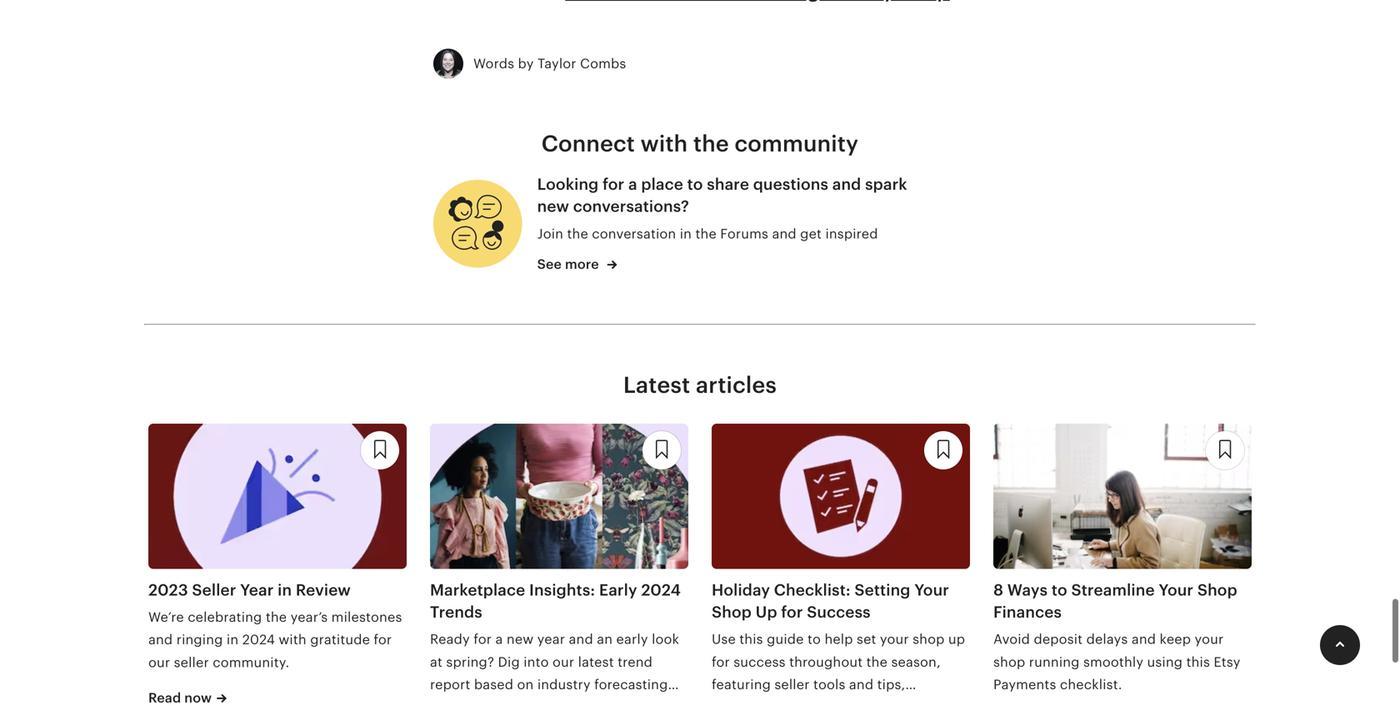 Task type: describe. For each thing, give the bounding box(es) containing it.
and down tools
[[832, 701, 857, 706]]

the left forums
[[695, 227, 717, 242]]

we're
[[148, 611, 184, 626]]

community.
[[213, 656, 289, 671]]

guide
[[767, 633, 804, 648]]

and inside the looking for a place to share questions and spark new conversations?
[[832, 176, 861, 193]]

ways
[[1007, 582, 1048, 600]]

early
[[616, 633, 648, 648]]

an
[[597, 633, 613, 648]]

based
[[474, 678, 513, 693]]

8 ways to streamline your shop finances link
[[993, 580, 1252, 624]]

use this guide to help set your shop up for success throughout the season, featuring seller tools and tips, upcoming events, and etsy bu
[[712, 633, 965, 706]]

2023 seller year in review link
[[148, 580, 407, 602]]

by
[[518, 56, 534, 71]]

the up share
[[693, 131, 729, 157]]

dig
[[498, 655, 520, 670]]

we're celebrating the year's milestones and ringing in 2024 with gratitude for our seller community.
[[148, 611, 402, 671]]

success
[[734, 655, 786, 670]]

set
[[857, 633, 876, 648]]

2024 inside marketplace insights: early 2024 trends
[[641, 582, 681, 600]]

ready
[[430, 633, 470, 648]]

into
[[524, 655, 549, 670]]

more
[[565, 257, 599, 272]]

latest articles
[[623, 372, 777, 398]]

in for review
[[278, 582, 292, 600]]

for inside ready for a new year and an early look at spring? dig into our latest trend report based on industry forecasting and etsy search data.
[[474, 633, 492, 648]]

see
[[537, 257, 562, 272]]

this inside avoid deposit delays and keep your shop running smoothly using this etsy payments checklist.
[[1186, 655, 1210, 670]]

questions
[[753, 176, 828, 193]]

share
[[707, 176, 749, 193]]

holiday checklist: setting your shop up for success image
[[712, 424, 970, 570]]

2024 inside we're celebrating the year's milestones and ringing in 2024 with gratitude for our seller community.
[[242, 633, 275, 648]]

see more
[[537, 257, 602, 272]]

spring?
[[446, 655, 494, 670]]

shop inside avoid deposit delays and keep your shop running smoothly using this etsy payments checklist.
[[993, 655, 1025, 670]]

success
[[807, 604, 871, 622]]

words
[[473, 56, 514, 71]]

on
[[517, 678, 534, 693]]

holiday
[[712, 582, 770, 600]]

see more link
[[537, 255, 617, 274]]

search
[[489, 701, 532, 706]]

this inside the use this guide to help set your shop up for success throughout the season, featuring seller tools and tips, upcoming events, and etsy bu
[[739, 633, 763, 648]]

with inside we're celebrating the year's milestones and ringing in 2024 with gratitude for our seller community.
[[279, 633, 307, 648]]

in for the
[[680, 227, 692, 242]]

year
[[240, 582, 274, 600]]

community
[[735, 131, 859, 157]]

forums
[[720, 227, 768, 242]]

your inside "holiday checklist: setting your shop up for success"
[[914, 582, 949, 600]]

and left tips,
[[849, 678, 874, 693]]

a for new
[[495, 633, 503, 648]]

checklist.
[[1060, 678, 1122, 693]]

new inside ready for a new year and an early look at spring? dig into our latest trend report based on industry forecasting and etsy search data.
[[507, 633, 534, 648]]

etsy for marketplace insights: early 2024 trends
[[458, 701, 485, 706]]

delays
[[1086, 633, 1128, 648]]

latest
[[623, 372, 690, 398]]

industry
[[537, 678, 591, 693]]

report
[[430, 678, 470, 693]]

season,
[[891, 655, 941, 670]]

join
[[537, 227, 563, 242]]

seller inside the use this guide to help set your shop up for success throughout the season, featuring seller tools and tips, upcoming events, and etsy bu
[[775, 678, 810, 693]]

for inside "holiday checklist: setting your shop up for success"
[[781, 604, 803, 622]]

seller
[[192, 582, 236, 600]]

in inside we're celebrating the year's milestones and ringing in 2024 with gratitude for our seller community.
[[227, 633, 239, 648]]

connect with the community
[[542, 131, 859, 157]]

your inside the use this guide to help set your shop up for success throughout the season, featuring seller tools and tips, upcoming events, and etsy bu
[[880, 633, 909, 648]]

at
[[430, 655, 443, 670]]

our inside we're celebrating the year's milestones and ringing in 2024 with gratitude for our seller community.
[[148, 656, 170, 671]]

to inside the looking for a place to share questions and spark new conversations?
[[687, 176, 703, 193]]

marketplace insights: early 2024 trends image
[[430, 424, 688, 570]]

year's
[[291, 611, 328, 626]]

finances
[[993, 604, 1062, 622]]

holiday checklist: setting your shop up for success
[[712, 582, 949, 622]]

early
[[599, 582, 637, 600]]

avatar image for taylor combs image
[[433, 38, 463, 89]]

keep
[[1160, 633, 1191, 648]]

insights:
[[529, 582, 595, 600]]

for inside the use this guide to help set your shop up for success throughout the season, featuring seller tools and tips, upcoming events, and etsy bu
[[712, 655, 730, 670]]

throughout
[[789, 655, 863, 670]]

etsy inside avoid deposit delays and keep your shop running smoothly using this etsy payments checklist.
[[1214, 655, 1241, 670]]

trend
[[618, 655, 653, 670]]

featuring
[[712, 678, 771, 693]]

marketplace
[[430, 582, 525, 600]]

your inside avoid deposit delays and keep your shop running smoothly using this etsy payments checklist.
[[1195, 633, 1224, 648]]

2023 seller year in review image
[[148, 424, 407, 570]]

up
[[756, 604, 777, 622]]

and inside avoid deposit delays and keep your shop running smoothly using this etsy payments checklist.
[[1132, 633, 1156, 648]]

ringing
[[176, 633, 223, 648]]

connect
[[542, 131, 635, 157]]

8
[[993, 582, 1004, 600]]

setting
[[855, 582, 911, 600]]



Task type: locate. For each thing, give the bounding box(es) containing it.
marketplace insights: early 2024 trends
[[430, 582, 681, 622]]

1 our from the left
[[553, 655, 574, 670]]

2 our from the left
[[148, 656, 170, 671]]

the down set
[[866, 655, 888, 670]]

to inside '8 ways to streamline your shop finances'
[[1052, 582, 1067, 600]]

1 horizontal spatial in
[[278, 582, 292, 600]]

the inside we're celebrating the year's milestones and ringing in 2024 with gratitude for our seller community.
[[266, 611, 287, 626]]

a
[[628, 176, 637, 193], [495, 633, 503, 648]]

for
[[603, 176, 624, 193], [781, 604, 803, 622], [474, 633, 492, 648], [374, 633, 392, 648], [712, 655, 730, 670]]

data.
[[536, 701, 568, 706]]

0 vertical spatial to
[[687, 176, 703, 193]]

2024 up 'community.'
[[242, 633, 275, 648]]

0 horizontal spatial to
[[687, 176, 703, 193]]

this up success
[[739, 633, 763, 648]]

with up place at the left top
[[641, 131, 688, 157]]

in
[[680, 227, 692, 242], [278, 582, 292, 600], [227, 633, 239, 648]]

0 horizontal spatial a
[[495, 633, 503, 648]]

to left help
[[808, 633, 821, 648]]

the inside the use this guide to help set your shop up for success throughout the season, featuring seller tools and tips, upcoming events, and etsy bu
[[866, 655, 888, 670]]

this down the keep
[[1186, 655, 1210, 670]]

your right the setting
[[914, 582, 949, 600]]

trends
[[430, 604, 482, 622]]

2 horizontal spatial etsy
[[1214, 655, 1241, 670]]

payments
[[993, 678, 1056, 693]]

latest
[[578, 655, 614, 670]]

a for place
[[628, 176, 637, 193]]

0 vertical spatial a
[[628, 176, 637, 193]]

year
[[537, 633, 565, 648]]

forecasting
[[594, 678, 668, 693]]

2 horizontal spatial in
[[680, 227, 692, 242]]

1 horizontal spatial 2024
[[641, 582, 681, 600]]

shop
[[1197, 582, 1237, 600], [712, 604, 752, 622]]

for right up
[[781, 604, 803, 622]]

seller down ringing
[[174, 656, 209, 671]]

1 vertical spatial 2024
[[242, 633, 275, 648]]

etsy inside the use this guide to help set your shop up for success throughout the season, featuring seller tools and tips, upcoming events, and etsy bu
[[860, 701, 887, 706]]

and left an
[[569, 633, 593, 648]]

your right the keep
[[1195, 633, 1224, 648]]

1 horizontal spatial this
[[1186, 655, 1210, 670]]

shop inside the use this guide to help set your shop up for success throughout the season, featuring seller tools and tips, upcoming events, and etsy bu
[[913, 633, 945, 648]]

and left "get"
[[772, 227, 797, 242]]

1 horizontal spatial new
[[537, 198, 569, 216]]

articles
[[696, 372, 777, 398]]

0 horizontal spatial shop
[[913, 633, 945, 648]]

1 horizontal spatial our
[[553, 655, 574, 670]]

to
[[687, 176, 703, 193], [1052, 582, 1067, 600], [808, 633, 821, 648]]

new inside the looking for a place to share questions and spark new conversations?
[[537, 198, 569, 216]]

tools
[[813, 678, 846, 693]]

1 horizontal spatial with
[[641, 131, 688, 157]]

1 horizontal spatial etsy
[[860, 701, 887, 706]]

place
[[641, 176, 683, 193]]

2 vertical spatial in
[[227, 633, 239, 648]]

and up using
[[1132, 633, 1156, 648]]

and left 'spark' at the top right of the page
[[832, 176, 861, 193]]

for up spring?
[[474, 633, 492, 648]]

holiday checklist: setting your shop up for success link
[[712, 580, 970, 624]]

1 vertical spatial seller
[[775, 678, 810, 693]]

new up dig
[[507, 633, 534, 648]]

0 horizontal spatial your
[[914, 582, 949, 600]]

shop inside "holiday checklist: setting your shop up for success"
[[712, 604, 752, 622]]

with
[[641, 131, 688, 157], [279, 633, 307, 648]]

1 horizontal spatial a
[[628, 176, 637, 193]]

conversation
[[592, 227, 676, 242]]

2 your from the left
[[1195, 633, 1224, 648]]

0 vertical spatial with
[[641, 131, 688, 157]]

to right place at the left top
[[687, 176, 703, 193]]

1 vertical spatial this
[[1186, 655, 1210, 670]]

0 horizontal spatial new
[[507, 633, 534, 648]]

get
[[800, 227, 822, 242]]

our inside ready for a new year and an early look at spring? dig into our latest trend report based on industry forecasting and etsy search data.
[[553, 655, 574, 670]]

1 vertical spatial with
[[279, 633, 307, 648]]

0 vertical spatial in
[[680, 227, 692, 242]]

our up 'industry'
[[553, 655, 574, 670]]

looking for a place to share questions and spark new conversations?
[[537, 176, 907, 216]]

0 horizontal spatial shop
[[712, 604, 752, 622]]

events,
[[782, 701, 828, 706]]

your
[[914, 582, 949, 600], [1159, 582, 1194, 600]]

conversations?
[[573, 198, 689, 216]]

help
[[825, 633, 853, 648]]

taylor
[[538, 56, 576, 71]]

shop down the avoid on the bottom right
[[993, 655, 1025, 670]]

0 horizontal spatial etsy
[[458, 701, 485, 706]]

0 horizontal spatial 2024
[[242, 633, 275, 648]]

looking
[[537, 176, 599, 193]]

spark
[[865, 176, 907, 193]]

0 horizontal spatial seller
[[174, 656, 209, 671]]

1 vertical spatial in
[[278, 582, 292, 600]]

a inside ready for a new year and an early look at spring? dig into our latest trend report based on industry forecasting and etsy search data.
[[495, 633, 503, 648]]

2024 right early
[[641, 582, 681, 600]]

shop up season,
[[913, 633, 945, 648]]

1 vertical spatial shop
[[712, 604, 752, 622]]

seller up events,
[[775, 678, 810, 693]]

in down celebrating
[[227, 633, 239, 648]]

with down year's at bottom
[[279, 633, 307, 648]]

using
[[1147, 655, 1183, 670]]

1 vertical spatial shop
[[993, 655, 1025, 670]]

in right year in the left bottom of the page
[[278, 582, 292, 600]]

your inside '8 ways to streamline your shop finances'
[[1159, 582, 1194, 600]]

tips,
[[877, 678, 905, 693]]

running
[[1029, 655, 1080, 670]]

our down we're
[[148, 656, 170, 671]]

up
[[948, 633, 965, 648]]

the down 2023 seller year in review link
[[266, 611, 287, 626]]

to inside the use this guide to help set your shop up for success throughout the season, featuring seller tools and tips, upcoming events, and etsy bu
[[808, 633, 821, 648]]

2023 seller year in review
[[148, 582, 351, 600]]

0 horizontal spatial this
[[739, 633, 763, 648]]

1 horizontal spatial your
[[1195, 633, 1224, 648]]

checklist:
[[774, 582, 851, 600]]

2024
[[641, 582, 681, 600], [242, 633, 275, 648]]

your up the keep
[[1159, 582, 1194, 600]]

our
[[553, 655, 574, 670], [148, 656, 170, 671]]

milestones
[[331, 611, 402, 626]]

a inside the looking for a place to share questions and spark new conversations?
[[628, 176, 637, 193]]

for up conversations?
[[603, 176, 624, 193]]

inspired
[[825, 227, 878, 242]]

combs
[[580, 56, 626, 71]]

and down report
[[430, 701, 454, 706]]

1 horizontal spatial seller
[[775, 678, 810, 693]]

and down we're
[[148, 633, 173, 648]]

etsy down report
[[458, 701, 485, 706]]

0 horizontal spatial with
[[279, 633, 307, 648]]

etsy for holiday checklist: setting your shop up for success
[[860, 701, 887, 706]]

to right ways
[[1052, 582, 1067, 600]]

for down milestones at the left bottom of page
[[374, 633, 392, 648]]

0 vertical spatial shop
[[1197, 582, 1237, 600]]

words by taylor combs
[[473, 56, 626, 71]]

deposit
[[1034, 633, 1083, 648]]

use
[[712, 633, 736, 648]]

celebrating
[[188, 611, 262, 626]]

upcoming
[[712, 701, 778, 706]]

0 horizontal spatial our
[[148, 656, 170, 671]]

a up dig
[[495, 633, 503, 648]]

1 horizontal spatial shop
[[1197, 582, 1237, 600]]

1 vertical spatial new
[[507, 633, 534, 648]]

0 vertical spatial seller
[[174, 656, 209, 671]]

0 horizontal spatial in
[[227, 633, 239, 648]]

the right the join
[[567, 227, 588, 242]]

new down the looking on the left top of page
[[537, 198, 569, 216]]

ready for a new year and an early look at spring? dig into our latest trend report based on industry forecasting and etsy search data.
[[430, 633, 679, 706]]

1 your from the left
[[880, 633, 909, 648]]

this
[[739, 633, 763, 648], [1186, 655, 1210, 670]]

8 ways to streamline your shop finances
[[993, 582, 1237, 622]]

2023
[[148, 582, 188, 600]]

0 horizontal spatial your
[[880, 633, 909, 648]]

shop inside '8 ways to streamline your shop finances'
[[1197, 582, 1237, 600]]

2 your from the left
[[1159, 582, 1194, 600]]

0 vertical spatial this
[[739, 633, 763, 648]]

1 your from the left
[[914, 582, 949, 600]]

1 horizontal spatial shop
[[993, 655, 1025, 670]]

avoid deposit delays and keep your shop running smoothly using this etsy payments checklist.
[[993, 633, 1241, 693]]

your right set
[[880, 633, 909, 648]]

for down use
[[712, 655, 730, 670]]

marketplace insights: early 2024 trends link
[[430, 580, 688, 624]]

in right conversation at the left
[[680, 227, 692, 242]]

1 horizontal spatial your
[[1159, 582, 1194, 600]]

seller inside we're celebrating the year's milestones and ringing in 2024 with gratitude for our seller community.
[[174, 656, 209, 671]]

streamline
[[1071, 582, 1155, 600]]

1 vertical spatial to
[[1052, 582, 1067, 600]]

smoothly
[[1083, 655, 1144, 670]]

for inside the looking for a place to share questions and spark new conversations?
[[603, 176, 624, 193]]

0 vertical spatial new
[[537, 198, 569, 216]]

gratitude
[[310, 633, 370, 648]]

0 vertical spatial 2024
[[641, 582, 681, 600]]

etsy inside ready for a new year and an early look at spring? dig into our latest trend report based on industry forecasting and etsy search data.
[[458, 701, 485, 706]]

8 ways to streamline your shop finances image
[[993, 424, 1252, 570]]

avoid
[[993, 633, 1030, 648]]

seller
[[174, 656, 209, 671], [775, 678, 810, 693]]

look
[[652, 633, 679, 648]]

0 vertical spatial shop
[[913, 633, 945, 648]]

join the conversation in the forums and get inspired
[[537, 227, 878, 242]]

review
[[296, 582, 351, 600]]

2 vertical spatial to
[[808, 633, 821, 648]]

etsy right using
[[1214, 655, 1241, 670]]

for inside we're celebrating the year's milestones and ringing in 2024 with gratitude for our seller community.
[[374, 633, 392, 648]]

a up conversations?
[[628, 176, 637, 193]]

1 horizontal spatial to
[[808, 633, 821, 648]]

1 vertical spatial a
[[495, 633, 503, 648]]

2 horizontal spatial to
[[1052, 582, 1067, 600]]

and inside we're celebrating the year's milestones and ringing in 2024 with gratitude for our seller community.
[[148, 633, 173, 648]]

etsy down tips,
[[860, 701, 887, 706]]



Task type: vqa. For each thing, say whether or not it's contained in the screenshot.
3rd Popular now LINK from the left
no



